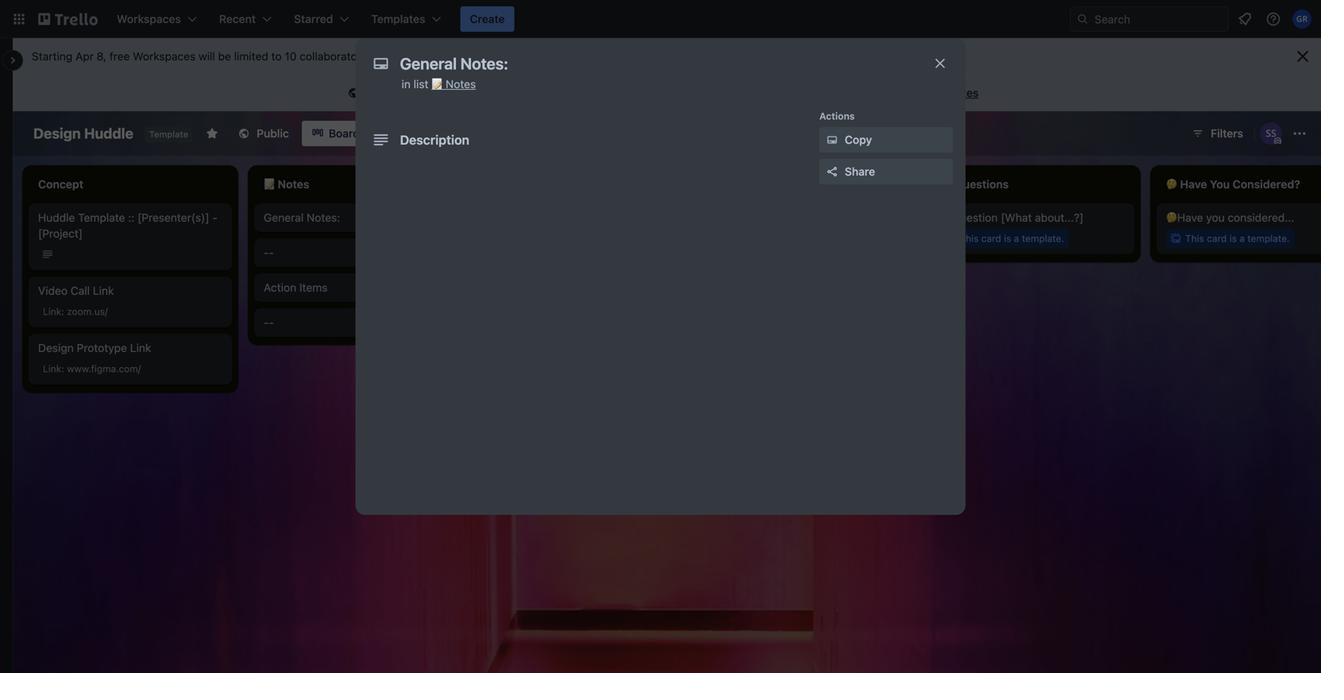 Task type: locate. For each thing, give the bounding box(es) containing it.
sm image for this is a public template for anyone on the internet to copy.
[[346, 86, 362, 102]]

0 vertical spatial design
[[33, 125, 81, 142]]

huddle down 8,
[[84, 125, 133, 142]]

template left ::
[[78, 211, 125, 224]]

primary element
[[0, 0, 1322, 38]]

-
[[212, 211, 218, 224], [264, 246, 269, 259], [269, 246, 274, 259], [264, 316, 269, 329], [269, 316, 274, 329]]

design
[[33, 125, 81, 142], [38, 341, 74, 354]]

this card is a template.
[[960, 233, 1065, 244], [1186, 233, 1290, 244]]

template
[[444, 86, 489, 99]]

is
[[389, 86, 398, 99], [1004, 233, 1012, 244], [1230, 233, 1237, 244]]

notes:
[[307, 211, 340, 224]]

card
[[982, 233, 1002, 244], [1207, 233, 1227, 244]]

link right call
[[93, 284, 114, 297]]

is left in
[[389, 86, 398, 99]]

collaborators.
[[300, 50, 370, 63]]

1 vertical spatial to
[[628, 86, 638, 99]]

0 vertical spatial template
[[149, 129, 188, 139]]

the
[[565, 86, 582, 99]]

: for video
[[61, 306, 64, 317]]

1 vertical spatial more
[[897, 86, 924, 99]]

1 vertical spatial huddle
[[38, 211, 75, 224]]

0 horizontal spatial template.
[[1022, 233, 1065, 244]]

limits
[[531, 50, 558, 63]]

will
[[199, 50, 215, 63]]

: down video
[[61, 306, 64, 317]]

design for design prototype link
[[38, 341, 74, 354]]

0 horizontal spatial is
[[389, 86, 398, 99]]

0 notifications image
[[1236, 10, 1255, 29]]

copy.
[[641, 86, 668, 99]]

1 vertical spatial sm image
[[825, 132, 840, 148]]

template left star or unstar board image
[[149, 129, 188, 139]]

huddle template :: [presenter(s)] - [project] link
[[38, 210, 223, 242]]

1 -- from the top
[[264, 246, 274, 259]]

template inside huddle template :: [presenter(s)] - [project]
[[78, 211, 125, 224]]

1 horizontal spatial template.
[[1248, 233, 1290, 244]]

call
[[71, 284, 90, 297]]

to
[[271, 50, 282, 63], [628, 86, 638, 99]]

[project]
[[38, 227, 83, 240]]

1 horizontal spatial more
[[897, 86, 924, 99]]

2 horizontal spatial is
[[1230, 233, 1237, 244]]

link inside design prototype link link
[[130, 341, 151, 354]]

www.figma.com/
[[67, 363, 141, 374]]

-- link down action items link
[[264, 315, 448, 331]]

-- link up action items link
[[264, 245, 448, 261]]

2 -- from the top
[[264, 316, 274, 329]]

1 horizontal spatial template
[[149, 129, 188, 139]]

this down 🤔have
[[1186, 233, 1205, 244]]

stu smith (stusmith18) image
[[1260, 122, 1283, 145]]

huddle inside huddle template :: [presenter(s)] - [project]
[[38, 211, 75, 224]]

public
[[410, 86, 441, 99]]

🙋question
[[941, 211, 998, 224]]

explore more templates link
[[845, 80, 989, 106]]

0 vertical spatial sm image
[[346, 86, 362, 102]]

- inside huddle template :: [presenter(s)] - [project]
[[212, 211, 218, 224]]

template.
[[1022, 233, 1065, 244], [1248, 233, 1290, 244]]

link right the prototype
[[130, 341, 151, 354]]

huddle
[[84, 125, 133, 142], [38, 211, 75, 224]]

workspaces
[[133, 50, 196, 63]]

sm image inside copy link
[[825, 132, 840, 148]]

8,
[[97, 50, 106, 63]]

search image
[[1077, 13, 1090, 25]]

huddle up [project]
[[38, 211, 75, 224]]

0 vertical spatial -- link
[[264, 245, 448, 261]]

is down 🙋question [what about...?] in the right of the page
[[1004, 233, 1012, 244]]

0 vertical spatial to
[[271, 50, 282, 63]]

1 vertical spatial -- link
[[264, 315, 448, 331]]

this
[[365, 86, 386, 99], [960, 233, 979, 244], [1186, 233, 1205, 244]]

0 vertical spatial more
[[405, 50, 431, 63]]

1 card from the left
[[982, 233, 1002, 244]]

0 horizontal spatial template
[[78, 211, 125, 224]]

learn more about collaborator limits link
[[373, 50, 558, 63]]

more
[[405, 50, 431, 63], [897, 86, 924, 99]]

-- up action
[[264, 246, 274, 259]]

None text field
[[392, 49, 917, 78]]

explore more templates
[[855, 86, 979, 99]]

:
[[61, 306, 64, 317], [61, 363, 64, 374]]

is down 🤔have you considered...
[[1230, 233, 1237, 244]]

limited
[[234, 50, 268, 63]]

template. down 🙋question [what about...?] link
[[1022, 233, 1065, 244]]

create
[[470, 12, 505, 25]]

list
[[414, 77, 429, 91]]

0 vertical spatial --
[[264, 246, 274, 259]]

0 horizontal spatial card
[[982, 233, 1002, 244]]

to left copy.
[[628, 86, 638, 99]]

link
[[93, 284, 114, 297], [43, 306, 61, 317], [130, 341, 151, 354], [43, 363, 61, 374]]

1 vertical spatial template
[[78, 211, 125, 224]]

share button
[[820, 159, 953, 184]]

0 horizontal spatial huddle
[[38, 211, 75, 224]]

2 -- link from the top
[[264, 315, 448, 331]]

: down the design prototype link
[[61, 363, 64, 374]]

📝 notes link
[[432, 77, 476, 91]]

prototype
[[77, 341, 127, 354]]

sm image down "actions"
[[825, 132, 840, 148]]

0 vertical spatial huddle
[[84, 125, 133, 142]]

link : zoom.us/
[[43, 306, 108, 317]]

[what
[[1001, 211, 1032, 224]]

more right explore
[[897, 86, 924, 99]]

design inside text field
[[33, 125, 81, 142]]

internet
[[585, 86, 625, 99]]

1 horizontal spatial sm image
[[825, 132, 840, 148]]

0 horizontal spatial this card is a template.
[[960, 233, 1065, 244]]

1 : from the top
[[61, 306, 64, 317]]

more up list
[[405, 50, 431, 63]]

-- down action
[[264, 316, 274, 329]]

a down [what
[[1014, 233, 1020, 244]]

link : www.figma.com/
[[43, 363, 141, 374]]

this card is a template. down 🤔have you considered... link
[[1186, 233, 1290, 244]]

card down 🙋question [what about...?] in the right of the page
[[982, 233, 1002, 244]]

1 horizontal spatial a
[[1014, 233, 1020, 244]]

1 horizontal spatial this card is a template.
[[1186, 233, 1290, 244]]

2 : from the top
[[61, 363, 64, 374]]

collaborator
[[467, 50, 528, 63]]

this left in
[[365, 86, 386, 99]]

1 vertical spatial --
[[264, 316, 274, 329]]

be
[[218, 50, 231, 63]]

to left 10
[[271, 50, 282, 63]]

this card is a template. down 🙋question [what about...?] in the right of the page
[[960, 233, 1065, 244]]

starting
[[32, 50, 73, 63]]

a down 🤔have you considered... link
[[1240, 233, 1245, 244]]

action items
[[264, 281, 328, 294]]

sm image up the board
[[346, 86, 362, 102]]

design huddle
[[33, 125, 133, 142]]

template. down considered...
[[1248, 233, 1290, 244]]

--
[[264, 246, 274, 259], [264, 316, 274, 329]]

huddle template :: [presenter(s)] - [project]
[[38, 211, 218, 240]]

about...?]
[[1035, 211, 1084, 224]]

Search field
[[1090, 7, 1229, 31]]

-- link
[[264, 245, 448, 261], [264, 315, 448, 331]]

a left list
[[401, 86, 407, 99]]

1 horizontal spatial huddle
[[84, 125, 133, 142]]

1 horizontal spatial to
[[628, 86, 638, 99]]

sm image
[[346, 86, 362, 102], [825, 132, 840, 148]]

0 horizontal spatial sm image
[[346, 86, 362, 102]]

a
[[401, 86, 407, 99], [1014, 233, 1020, 244], [1240, 233, 1245, 244]]

🙋question [what about...?] link
[[941, 210, 1125, 226]]

0 vertical spatial :
[[61, 306, 64, 317]]

0 horizontal spatial this
[[365, 86, 386, 99]]

🤔have you considered...
[[1167, 211, 1295, 224]]

on
[[549, 86, 562, 99]]

board
[[329, 127, 360, 140]]

template
[[149, 129, 188, 139], [78, 211, 125, 224]]

design down the starting
[[33, 125, 81, 142]]

: for design
[[61, 363, 64, 374]]

1 vertical spatial :
[[61, 363, 64, 374]]

design down link : zoom.us/
[[38, 341, 74, 354]]

show menu image
[[1292, 126, 1308, 141]]

card down you
[[1207, 233, 1227, 244]]

design for design huddle
[[33, 125, 81, 142]]

::
[[128, 211, 135, 224]]

1 horizontal spatial is
[[1004, 233, 1012, 244]]

filters
[[1211, 127, 1244, 140]]

this down 🙋question
[[960, 233, 979, 244]]

1 horizontal spatial card
[[1207, 233, 1227, 244]]

1 vertical spatial design
[[38, 341, 74, 354]]

in
[[402, 77, 411, 91]]



Task type: describe. For each thing, give the bounding box(es) containing it.
🤔have
[[1167, 211, 1204, 224]]

explore
[[855, 86, 894, 99]]

video call link link
[[38, 283, 223, 299]]

free
[[110, 50, 130, 63]]

2 card from the left
[[1207, 233, 1227, 244]]

action
[[264, 281, 296, 294]]

templates
[[927, 86, 979, 99]]

🙋question [what about...?]
[[941, 211, 1084, 224]]

🤔have you considered... link
[[1167, 210, 1322, 226]]

copy link
[[820, 127, 953, 153]]

Board name text field
[[25, 121, 141, 146]]

general
[[264, 211, 304, 224]]

1 horizontal spatial this
[[960, 233, 979, 244]]

considered...
[[1228, 211, 1295, 224]]

anyone
[[509, 86, 546, 99]]

general notes:
[[264, 211, 340, 224]]

create button
[[461, 6, 515, 32]]

learn
[[373, 50, 402, 63]]

1 this card is a template. from the left
[[960, 233, 1065, 244]]

in list 📝 notes
[[402, 77, 476, 91]]

2 this card is a template. from the left
[[1186, 233, 1290, 244]]

[presenter(s)]
[[138, 211, 209, 224]]

2 horizontal spatial this
[[1186, 233, 1205, 244]]

video
[[38, 284, 68, 297]]

table
[[400, 127, 428, 140]]

apr
[[76, 50, 94, 63]]

filters button
[[1188, 121, 1249, 146]]

huddle inside text field
[[84, 125, 133, 142]]

📝
[[432, 77, 443, 91]]

0 horizontal spatial more
[[405, 50, 431, 63]]

table link
[[373, 121, 437, 146]]

share
[[845, 165, 876, 178]]

2 template. from the left
[[1248, 233, 1290, 244]]

sm image for copy
[[825, 132, 840, 148]]

design prototype link link
[[38, 340, 223, 356]]

10
[[285, 50, 297, 63]]

design prototype link
[[38, 341, 151, 354]]

items
[[300, 281, 328, 294]]

video call link
[[38, 284, 114, 297]]

1 template. from the left
[[1022, 233, 1065, 244]]

general notes: link
[[264, 210, 448, 226]]

for
[[492, 86, 506, 99]]

zoom.us/
[[67, 306, 108, 317]]

board link
[[302, 121, 369, 146]]

copy
[[845, 133, 872, 146]]

this is a public template for anyone on the internet to copy.
[[365, 86, 668, 99]]

you
[[1207, 211, 1225, 224]]

2 horizontal spatial a
[[1240, 233, 1245, 244]]

0 horizontal spatial a
[[401, 86, 407, 99]]

actions
[[820, 110, 855, 122]]

public
[[257, 127, 289, 140]]

1 -- link from the top
[[264, 245, 448, 261]]

description
[[400, 132, 470, 147]]

starting apr 8, free workspaces will be limited to 10 collaborators. learn more about collaborator limits
[[32, 50, 558, 63]]

public button
[[228, 121, 299, 146]]

action items link
[[264, 280, 448, 296]]

link inside video call link link
[[93, 284, 114, 297]]

link down video
[[43, 306, 61, 317]]

0 horizontal spatial to
[[271, 50, 282, 63]]

link down the design prototype link
[[43, 363, 61, 374]]

customize views image
[[445, 126, 461, 141]]

star or unstar board image
[[206, 127, 219, 140]]

open information menu image
[[1266, 11, 1282, 27]]

about
[[434, 50, 464, 63]]

greg robinson (gregrobinson96) image
[[1293, 10, 1312, 29]]

notes
[[446, 77, 476, 91]]



Task type: vqa. For each thing, say whether or not it's contained in the screenshot.
topmost Starred Icon
no



